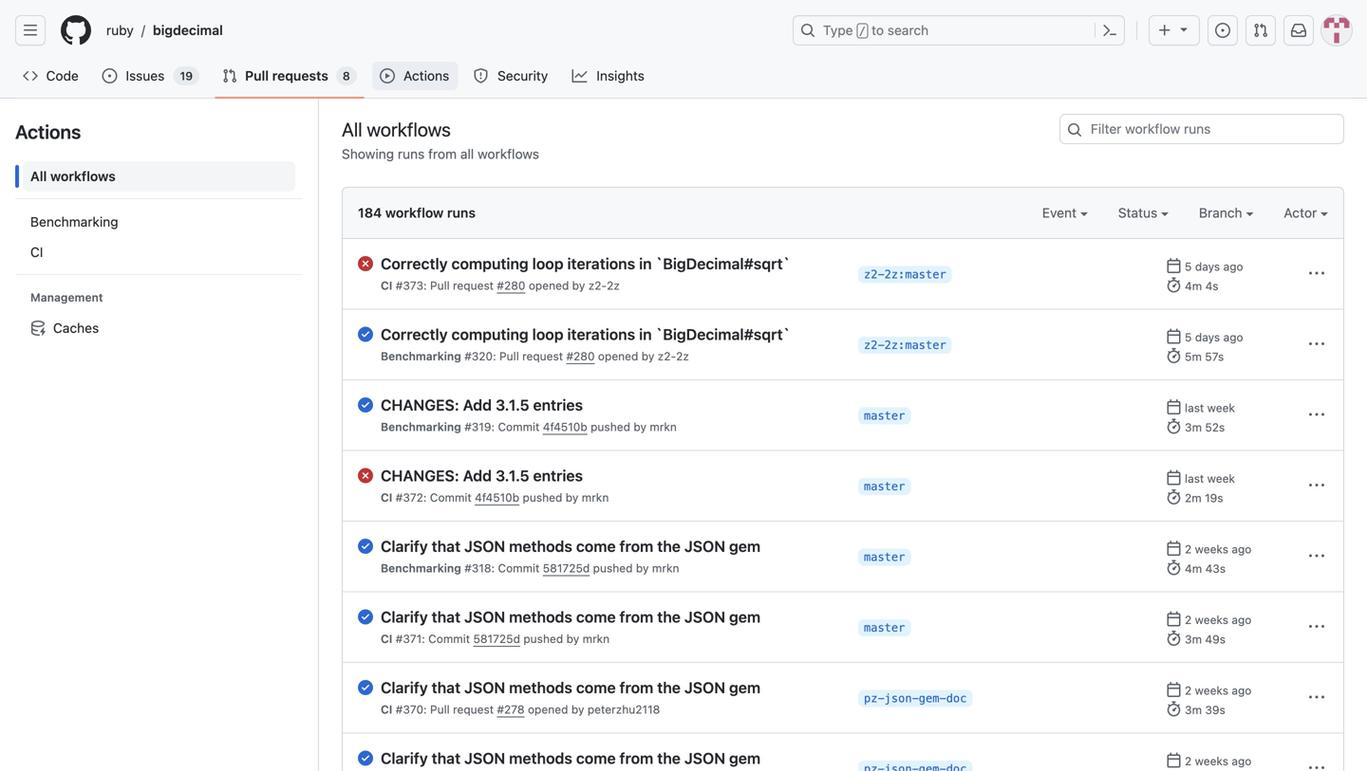 Task type: describe. For each thing, give the bounding box(es) containing it.
pz-json-gem-doc
[[864, 692, 967, 706]]

ci inside changes: add 3.1.5 entries ci #372: commit 4f4510b pushed             by mrkn
[[381, 491, 392, 505]]

ci link
[[23, 237, 295, 268]]

benchmarking inside benchmarking link
[[30, 214, 118, 230]]

show options image for #372:
[[1309, 478, 1324, 493]]

the for clarify that json methods come from the json gem ci #370: pull request #278 opened             by peterzhu2118
[[657, 679, 681, 697]]

request for correctly computing loop iterations in `bigdecimal#sqrt` ci #373: pull request #280 opened             by z2-2z
[[453, 279, 494, 292]]

clarify that json methods come from the json gem benchmarking #318: commit 581725d pushed             by mrkn
[[381, 538, 761, 575]]

0 vertical spatial actions
[[404, 68, 449, 84]]

4f4510b link for changes: add 3.1.5 entries benchmarking #319: commit 4f4510b pushed             by mrkn
[[543, 421, 587, 434]]

pz-json-gem-doc link
[[858, 690, 973, 708]]

correctly computing loop iterations in `bigdecimal#sqrt` benchmarking #320: pull request #280 opened             by z2-2z
[[381, 326, 790, 363]]

methods for clarify that json methods come from the json gem ci #371: commit 581725d pushed             by mrkn
[[509, 609, 572, 627]]

2m
[[1185, 492, 1202, 505]]

changes: add 3.1.5 entries link for changes: add 3.1.5 entries ci #372: commit 4f4510b pushed             by mrkn
[[381, 467, 843, 486]]

all workflows link
[[23, 161, 295, 192]]

2 weeks ago for clarify that json methods come from the json gem benchmarking #318: commit 581725d pushed             by mrkn
[[1185, 543, 1252, 556]]

the for clarify that json methods come from the json gem benchmarking #318: commit 581725d pushed             by mrkn
[[657, 538, 681, 556]]

calendar image for clarify that json methods come from the json gem ci #371: commit 581725d pushed             by mrkn
[[1166, 612, 1182, 627]]

4f4510b link for changes: add 3.1.5 entries ci #372: commit 4f4510b pushed             by mrkn
[[475, 491, 519, 505]]

all
[[460, 146, 474, 162]]

#280 link for correctly computing loop iterations in `bigdecimal#sqrt` ci #373: pull request #280 opened             by z2-2z
[[497, 279, 525, 292]]

graph image
[[572, 68, 587, 84]]

benchmarking inside changes: add 3.1.5 entries benchmarking #319: commit 4f4510b pushed             by mrkn
[[381, 421, 461, 434]]

#278 link
[[497, 703, 525, 717]]

methods for clarify that json methods come from the json gem ci #370: pull request #278 opened             by peterzhu2118
[[509, 679, 572, 697]]

show options image for clarify that json methods come from the json gem ci #370: pull request #278 opened             by peterzhu2118
[[1309, 690, 1324, 706]]

type / to search
[[823, 22, 929, 38]]

19s
[[1205, 492, 1223, 505]]

gem for clarify that json methods come from the json gem ci #370: pull request #278 opened             by peterzhu2118
[[729, 679, 761, 697]]

4 2 weeks ago from the top
[[1185, 755, 1252, 769]]

z2-2z:master link for correctly computing loop iterations in `bigdecimal#sqrt` ci #373: pull request #280 opened             by z2-2z
[[858, 266, 952, 283]]

pull left requests
[[245, 68, 269, 84]]

correctly for correctly computing loop iterations in `bigdecimal#sqrt` ci #373: pull request #280 opened             by z2-2z
[[381, 255, 448, 273]]

ci inside correctly computing loop iterations in `bigdecimal#sqrt` ci #373: pull request #280 opened             by z2-2z
[[381, 279, 392, 292]]

computing for correctly computing loop iterations in `bigdecimal#sqrt` ci #373: pull request #280 opened             by z2-2z
[[451, 255, 529, 273]]

commit inside changes: add 3.1.5 entries ci #372: commit 4f4510b pushed             by mrkn
[[430, 491, 472, 505]]

run duration image for #373:
[[1166, 278, 1182, 293]]

type
[[823, 22, 853, 38]]

json-
[[884, 692, 919, 706]]

peterzhu2118 link
[[588, 703, 660, 717]]

1 vertical spatial all workflows
[[30, 169, 116, 184]]

show options image for correctly computing loop iterations in `bigdecimal#sqrt` benchmarking #320: pull request #280 opened             by z2-2z
[[1309, 337, 1324, 352]]

pz-
[[864, 692, 884, 706]]

#370:
[[396, 703, 427, 717]]

mrkn link for changes: add 3.1.5 entries benchmarking #319: commit 4f4510b pushed             by mrkn
[[650, 421, 677, 434]]

iterations for correctly computing loop iterations in `bigdecimal#sqrt` ci #373: pull request #280 opened             by z2-2z
[[567, 255, 635, 273]]

0 horizontal spatial actions
[[15, 121, 81, 143]]

opened for correctly computing loop iterations in `bigdecimal#sqrt` benchmarking #320: pull request #280 opened             by z2-2z
[[598, 350, 638, 363]]

peterzhu2118
[[588, 703, 660, 717]]

4 calendar image from the top
[[1166, 753, 1182, 769]]

add for changes: add 3.1.5 entries ci #372: commit 4f4510b pushed             by mrkn
[[463, 467, 492, 485]]

#371:
[[396, 633, 425, 646]]

5 days ago for correctly computing loop iterations in `bigdecimal#sqrt` ci #373: pull request #280 opened             by z2-2z
[[1185, 260, 1243, 273]]

#320:
[[464, 350, 496, 363]]

clarify for clarify that json methods come from the json gem
[[381, 750, 428, 768]]

52s
[[1205, 421, 1225, 434]]

581725d for clarify that json methods come from the json gem ci #371: commit 581725d pushed             by mrkn
[[473, 633, 520, 646]]

clarify that json methods come from the json gem link for clarify that json methods come from the json gem benchmarking #318: commit 581725d pushed             by mrkn
[[381, 537, 843, 556]]

code image
[[23, 68, 38, 84]]

branch
[[1199, 205, 1246, 221]]

caches link
[[23, 313, 295, 344]]

by inside clarify that json methods come from the json gem ci #370: pull request #278 opened             by peterzhu2118
[[571, 703, 584, 717]]

ci inside clarify that json methods come from the json gem ci #370: pull request #278 opened             by peterzhu2118
[[381, 703, 392, 717]]

caches
[[53, 320, 99, 336]]

2z:master for correctly computing loop iterations in `bigdecimal#sqrt` benchmarking #320: pull request #280 opened             by z2-2z
[[884, 339, 946, 352]]

completed successfully image for changes: add 3.1.5 entries benchmarking #319: commit 4f4510b pushed             by mrkn
[[358, 398, 373, 413]]

search image
[[1067, 122, 1082, 138]]

to
[[872, 22, 884, 38]]

pushed inside clarify that json methods come from the json gem benchmarking #318: commit 581725d pushed             by mrkn
[[593, 562, 633, 575]]

3m 49s
[[1185, 633, 1226, 647]]

weeks for clarify that json methods come from the json gem ci #370: pull request #278 opened             by peterzhu2118
[[1195, 684, 1228, 698]]

#278
[[497, 703, 525, 717]]

master for clarify that json methods come from the json gem ci #371: commit 581725d pushed             by mrkn
[[864, 622, 905, 635]]

from for clarify that json methods come from the json gem benchmarking #318: commit 581725d pushed             by mrkn
[[620, 538, 653, 556]]

5m
[[1185, 350, 1202, 364]]

pushed inside changes: add 3.1.5 entries ci #372: commit 4f4510b pushed             by mrkn
[[523, 491, 562, 505]]

1 vertical spatial all
[[30, 169, 47, 184]]

3.1.5 for changes: add 3.1.5 entries ci #372: commit 4f4510b pushed             by mrkn
[[496, 467, 529, 485]]

3m for clarify that json methods come from the json gem ci #370: pull request #278 opened             by peterzhu2118
[[1185, 704, 1202, 717]]

mrkn inside clarify that json methods come from the json gem benchmarking #318: commit 581725d pushed             by mrkn
[[652, 562, 679, 575]]

changes: add 3.1.5 entries link for changes: add 3.1.5 entries benchmarking #319: commit 4f4510b pushed             by mrkn
[[381, 396, 843, 415]]

pull inside correctly computing loop iterations in `bigdecimal#sqrt` ci #373: pull request #280 opened             by z2-2z
[[430, 279, 450, 292]]

#372:
[[396, 491, 427, 505]]

1 horizontal spatial runs
[[447, 205, 476, 221]]

show options image for clarify that json methods come from the json gem ci #371: commit 581725d pushed             by mrkn
[[1309, 620, 1324, 635]]

insights link
[[565, 62, 654, 90]]

failed image
[[358, 469, 373, 484]]

39s
[[1205, 704, 1225, 717]]

add for changes: add 3.1.5 entries benchmarking #319: commit 4f4510b pushed             by mrkn
[[463, 396, 492, 414]]

ago for clarify that json methods come from the json gem benchmarking #318: commit 581725d pushed             by mrkn
[[1232, 543, 1252, 556]]

2z:master for correctly computing loop iterations in `bigdecimal#sqrt` ci #373: pull request #280 opened             by z2-2z
[[884, 268, 946, 281]]

clarify that json methods come from the json gem link for clarify that json methods come from the json gem ci #370: pull request #278 opened             by peterzhu2118
[[381, 679, 843, 698]]

commit inside clarify that json methods come from the json gem benchmarking #318: commit 581725d pushed             by mrkn
[[498, 562, 540, 575]]

benchmarking inside clarify that json methods come from the json gem benchmarking #318: commit 581725d pushed             by mrkn
[[381, 562, 461, 575]]

changes: add 3.1.5 entries benchmarking #319: commit 4f4510b pushed             by mrkn
[[381, 396, 677, 434]]

the for clarify that json methods come from the json gem ci #371: commit 581725d pushed             by mrkn
[[657, 609, 681, 627]]

2 for clarify that json methods come from the json gem ci #370: pull request #278 opened             by peterzhu2118
[[1185, 684, 1192, 698]]

actor button
[[1284, 203, 1328, 223]]

57s
[[1205, 350, 1224, 364]]

mrkn inside changes: add 3.1.5 entries benchmarking #319: commit 4f4510b pushed             by mrkn
[[650, 421, 677, 434]]

3m for clarify that json methods come from the json gem ci #371: commit 581725d pushed             by mrkn
[[1185, 633, 1202, 647]]

event button
[[1042, 203, 1088, 223]]

master link for clarify that json methods come from the json gem benchmarking #318: commit 581725d pushed             by mrkn
[[858, 549, 911, 566]]

security
[[498, 68, 548, 84]]

request inside clarify that json methods come from the json gem ci #370: pull request #278 opened             by peterzhu2118
[[453, 703, 494, 717]]

code
[[46, 68, 79, 84]]

come for clarify that json methods come from the json gem
[[576, 750, 616, 768]]

completed successfully image for clarify that json methods come from the json gem ci #371: commit 581725d pushed             by mrkn
[[358, 610, 373, 625]]

1 horizontal spatial workflows
[[367, 118, 451, 140]]

pushed inside changes: add 3.1.5 entries benchmarking #319: commit 4f4510b pushed             by mrkn
[[591, 421, 630, 434]]

49s
[[1205, 633, 1226, 647]]

581725d link for clarify that json methods come from the json gem ci #371: commit 581725d pushed             by mrkn
[[473, 633, 520, 646]]

Filter workflow runs search field
[[1059, 114, 1344, 144]]

#373:
[[396, 279, 427, 292]]

completed successfully image for clarify that json methods come from the json gem ci #370: pull request #278 opened             by peterzhu2118
[[358, 681, 373, 696]]

43s
[[1205, 562, 1226, 576]]

last week for changes: add 3.1.5 entries ci #372: commit 4f4510b pushed             by mrkn
[[1185, 472, 1235, 486]]

4 clarify that json methods come from the json gem link from the top
[[381, 750, 843, 769]]

actor
[[1284, 205, 1321, 221]]

run duration image for clarify that json methods come from the json gem benchmarking #318: commit 581725d pushed             by mrkn
[[1166, 561, 1182, 576]]

mrkn inside changes: add 3.1.5 entries ci #372: commit 4f4510b pushed             by mrkn
[[582, 491, 609, 505]]

code link
[[15, 62, 87, 90]]

2z for correctly computing loop iterations in `bigdecimal#sqrt` ci #373: pull request #280 opened             by z2-2z
[[607, 279, 620, 292]]

issues
[[126, 68, 165, 84]]

ruby / bigdecimal
[[106, 22, 223, 38]]

/ for ruby
[[141, 22, 145, 38]]

security link
[[466, 62, 557, 90]]

filter workflows element
[[23, 207, 295, 268]]

2 for clarify that json methods come from the json gem ci #371: commit 581725d pushed             by mrkn
[[1185, 614, 1192, 627]]

notifications image
[[1291, 23, 1306, 38]]

methods for clarify that json methods come from the json gem benchmarking #318: commit 581725d pushed             by mrkn
[[509, 538, 572, 556]]

3m 39s
[[1185, 704, 1225, 717]]

3m 52s
[[1185, 421, 1225, 434]]

184
[[358, 205, 382, 221]]

come for clarify that json methods come from the json gem ci #371: commit 581725d pushed             by mrkn
[[576, 609, 616, 627]]

z2- inside correctly computing loop iterations in `bigdecimal#sqrt` benchmarking #320: pull request #280 opened             by z2-2z
[[658, 350, 676, 363]]

4m 43s
[[1185, 562, 1226, 576]]

iterations for correctly computing loop iterations in `bigdecimal#sqrt` benchmarking #320: pull request #280 opened             by z2-2z
[[567, 326, 635, 344]]

pull requests
[[245, 68, 328, 84]]

list containing ruby / bigdecimal
[[99, 15, 781, 46]]

play image
[[380, 68, 395, 84]]

#318:
[[464, 562, 495, 575]]

#280 for correctly computing loop iterations in `bigdecimal#sqrt` ci #373: pull request #280 opened             by z2-2z
[[497, 279, 525, 292]]

calendar image for #372:
[[1166, 470, 1182, 486]]

by inside changes: add 3.1.5 entries benchmarking #319: commit 4f4510b pushed             by mrkn
[[634, 421, 647, 434]]

changes: for changes: add 3.1.5 entries ci #372: commit 4f4510b pushed             by mrkn
[[381, 467, 459, 485]]

event
[[1042, 205, 1080, 221]]

weeks for clarify that json methods come from the json gem ci #371: commit 581725d pushed             by mrkn
[[1195, 614, 1228, 627]]

5 for correctly computing loop iterations in `bigdecimal#sqrt` ci #373: pull request #280 opened             by z2-2z
[[1185, 260, 1192, 273]]

actions link
[[372, 62, 458, 90]]

4 2 from the top
[[1185, 755, 1192, 769]]

4f4510b for changes: add 3.1.5 entries benchmarking #319: commit 4f4510b pushed             by mrkn
[[543, 421, 587, 434]]

week for changes: add 3.1.5 entries benchmarking #319: commit 4f4510b pushed             by mrkn
[[1207, 402, 1235, 415]]

run duration image for #320:
[[1166, 348, 1182, 364]]

z2-2z link for correctly computing loop iterations in `bigdecimal#sqrt` ci #373: pull request #280 opened             by z2-2z
[[588, 279, 620, 292]]

benchmarking link
[[23, 207, 295, 237]]

4m 4s
[[1185, 280, 1219, 293]]

triangle down image
[[1176, 21, 1191, 37]]

methods for clarify that json methods come from the json gem
[[509, 750, 572, 768]]



Task type: vqa. For each thing, say whether or not it's contained in the screenshot.
master Link corresponding to CHANGES: Add 3.1.5 entries Benchmarking #319: Commit 4f4510b pushed             by mrkn
yes



Task type: locate. For each thing, give the bounding box(es) containing it.
2z
[[607, 279, 620, 292], [676, 350, 689, 363]]

run duration image left 2m at the right bottom
[[1166, 490, 1182, 505]]

clarify for clarify that json methods come from the json gem ci #371: commit 581725d pushed             by mrkn
[[381, 609, 428, 627]]

from inside clarify that json methods come from the json gem ci #370: pull request #278 opened             by peterzhu2118
[[620, 679, 653, 697]]

0 vertical spatial `bigdecimal#sqrt`
[[656, 255, 790, 273]]

runs right workflow
[[447, 205, 476, 221]]

z2-2z:master
[[864, 268, 946, 281], [864, 339, 946, 352]]

mrkn link for clarify that json methods come from the json gem benchmarking #318: commit 581725d pushed             by mrkn
[[652, 562, 679, 575]]

4 the from the top
[[657, 750, 681, 768]]

last week up 3m 52s
[[1185, 402, 1235, 415]]

0 horizontal spatial 581725d
[[473, 633, 520, 646]]

loop inside correctly computing loop iterations in `bigdecimal#sqrt` benchmarking #320: pull request #280 opened             by z2-2z
[[532, 326, 563, 344]]

that inside clarify that json methods come from the json gem ci #370: pull request #278 opened             by peterzhu2118
[[432, 679, 461, 697]]

clarify for clarify that json methods come from the json gem ci #370: pull request #278 opened             by peterzhu2118
[[381, 679, 428, 697]]

2 run duration image from the top
[[1166, 348, 1182, 364]]

ci left "#371:"
[[381, 633, 392, 646]]

benchmarking left #318:
[[381, 562, 461, 575]]

2 2z:master from the top
[[884, 339, 946, 352]]

methods inside clarify that json methods come from the json gem ci #370: pull request #278 opened             by peterzhu2118
[[509, 679, 572, 697]]

that for clarify that json methods come from the json gem ci #370: pull request #278 opened             by peterzhu2118
[[432, 679, 461, 697]]

0 horizontal spatial #280
[[497, 279, 525, 292]]

2 weeks ago
[[1185, 543, 1252, 556], [1185, 614, 1252, 627], [1185, 684, 1252, 698], [1185, 755, 1252, 769]]

/ inside the ruby / bigdecimal
[[141, 22, 145, 38]]

all
[[342, 118, 362, 140], [30, 169, 47, 184]]

clarify up '#370:'
[[381, 679, 428, 697]]

2 5 from the top
[[1185, 331, 1192, 344]]

2z inside correctly computing loop iterations in `bigdecimal#sqrt` ci #373: pull request #280 opened             by z2-2z
[[607, 279, 620, 292]]

1 that from the top
[[432, 538, 461, 556]]

5 show options image from the top
[[1309, 761, 1324, 772]]

come down clarify that json methods come from the json gem benchmarking #318: commit 581725d pushed             by mrkn
[[576, 609, 616, 627]]

1 5 days ago from the top
[[1185, 260, 1243, 273]]

entries down correctly computing loop iterations in `bigdecimal#sqrt` benchmarking #320: pull request #280 opened             by z2-2z
[[533, 396, 583, 414]]

2 show options image from the top
[[1309, 337, 1324, 352]]

loop down correctly computing loop iterations in `bigdecimal#sqrt` ci #373: pull request #280 opened             by z2-2z
[[532, 326, 563, 344]]

0 horizontal spatial 581725d link
[[473, 633, 520, 646]]

581725d inside clarify that json methods come from the json gem ci #371: commit 581725d pushed             by mrkn
[[473, 633, 520, 646]]

2 z2-2z:master link from the top
[[858, 337, 952, 354]]

1 entries from the top
[[533, 396, 583, 414]]

the
[[657, 538, 681, 556], [657, 609, 681, 627], [657, 679, 681, 697], [657, 750, 681, 768]]

ci left #373: on the top left of page
[[381, 279, 392, 292]]

days for correctly computing loop iterations in `bigdecimal#sqrt` ci #373: pull request #280 opened             by z2-2z
[[1195, 260, 1220, 273]]

1 last from the top
[[1185, 402, 1204, 415]]

5 days ago for correctly computing loop iterations in `bigdecimal#sqrt` benchmarking #320: pull request #280 opened             by z2-2z
[[1185, 331, 1243, 344]]

commit right #319:
[[498, 421, 540, 434]]

4m for correctly computing loop iterations in `bigdecimal#sqrt`
[[1185, 280, 1202, 293]]

0 vertical spatial days
[[1195, 260, 1220, 273]]

3.1.5 inside changes: add 3.1.5 entries ci #372: commit 4f4510b pushed             by mrkn
[[496, 467, 529, 485]]

2 changes: from the top
[[381, 467, 459, 485]]

mrkn link for clarify that json methods come from the json gem ci #371: commit 581725d pushed             by mrkn
[[583, 633, 610, 646]]

iterations inside correctly computing loop iterations in `bigdecimal#sqrt` benchmarking #320: pull request #280 opened             by z2-2z
[[567, 326, 635, 344]]

3.1.5 down changes: add 3.1.5 entries benchmarking #319: commit 4f4510b pushed             by mrkn
[[496, 467, 529, 485]]

0 vertical spatial z2-2z:master link
[[858, 266, 952, 283]]

1 loop from the top
[[532, 255, 563, 273]]

run duration image for changes: add 3.1.5 entries ci #372: commit 4f4510b pushed             by mrkn
[[1166, 490, 1182, 505]]

master link for clarify that json methods come from the json gem ci #371: commit 581725d pushed             by mrkn
[[858, 620, 911, 637]]

calendar image for clarify that json methods come from the json gem ci #370: pull request #278 opened             by peterzhu2118
[[1166, 683, 1182, 698]]

run duration image left "3m 49s"
[[1166, 631, 1182, 647]]

4f4510b link down correctly computing loop iterations in `bigdecimal#sqrt` benchmarking #320: pull request #280 opened             by z2-2z
[[543, 421, 587, 434]]

2 vertical spatial request
[[453, 703, 494, 717]]

5 days ago up 4s
[[1185, 260, 1243, 273]]

1 vertical spatial 5 days ago
[[1185, 331, 1243, 344]]

methods
[[509, 538, 572, 556], [509, 609, 572, 627], [509, 679, 572, 697], [509, 750, 572, 768]]

ci inside clarify that json methods come from the json gem ci #371: commit 581725d pushed             by mrkn
[[381, 633, 392, 646]]

5
[[1185, 260, 1192, 273], [1185, 331, 1192, 344]]

gem inside clarify that json methods come from the json gem ci #370: pull request #278 opened             by peterzhu2118
[[729, 679, 761, 697]]

git pull request image left notifications image
[[1253, 23, 1268, 38]]

2 weeks ago for clarify that json methods come from the json gem ci #371: commit 581725d pushed             by mrkn
[[1185, 614, 1252, 627]]

1 horizontal spatial actions
[[404, 68, 449, 84]]

benchmarking left #319:
[[381, 421, 461, 434]]

requests
[[272, 68, 328, 84]]

correctly
[[381, 255, 448, 273], [381, 326, 448, 344]]

pull
[[245, 68, 269, 84], [430, 279, 450, 292], [499, 350, 519, 363], [430, 703, 450, 717]]

3 clarify from the top
[[381, 679, 428, 697]]

2 weeks from the top
[[1195, 614, 1228, 627]]

3 come from the top
[[576, 679, 616, 697]]

computing inside correctly computing loop iterations in `bigdecimal#sqrt` ci #373: pull request #280 opened             by z2-2z
[[451, 255, 529, 273]]

2 horizontal spatial workflows
[[478, 146, 539, 162]]

run duration image for changes: add 3.1.5 entries benchmarking #319: commit 4f4510b pushed             by mrkn
[[1166, 419, 1182, 434]]

last week
[[1185, 402, 1235, 415], [1185, 472, 1235, 486]]

0 vertical spatial #280 link
[[497, 279, 525, 292]]

all workflows
[[342, 118, 451, 140], [30, 169, 116, 184]]

entries down changes: add 3.1.5 entries benchmarking #319: commit 4f4510b pushed             by mrkn
[[533, 467, 583, 485]]

loop inside correctly computing loop iterations in `bigdecimal#sqrt` ci #373: pull request #280 opened             by z2-2z
[[532, 255, 563, 273]]

completed successfully image
[[358, 327, 373, 342], [358, 539, 373, 554]]

2 correctly from the top
[[381, 326, 448, 344]]

#280 up correctly computing loop iterations in `bigdecimal#sqrt` benchmarking #320: pull request #280 opened             by z2-2z
[[497, 279, 525, 292]]

run duration image
[[1166, 278, 1182, 293], [1166, 348, 1182, 364], [1166, 702, 1182, 717]]

1 vertical spatial 581725d
[[473, 633, 520, 646]]

completed successfully image down failed icon
[[358, 539, 373, 554]]

1 vertical spatial loop
[[532, 326, 563, 344]]

1 master from the top
[[864, 409, 905, 423]]

2 2 weeks ago from the top
[[1185, 614, 1252, 627]]

entries
[[533, 396, 583, 414], [533, 467, 583, 485]]

list
[[99, 15, 781, 46], [15, 154, 303, 351]]

entries inside changes: add 3.1.5 entries benchmarking #319: commit 4f4510b pushed             by mrkn
[[533, 396, 583, 414]]

1 vertical spatial completed successfully image
[[358, 539, 373, 554]]

management
[[30, 291, 103, 304]]

status button
[[1118, 203, 1169, 223]]

showing runs from all workflows
[[342, 146, 539, 162]]

calendar image
[[1166, 258, 1182, 273], [1166, 400, 1182, 415], [1166, 470, 1182, 486], [1166, 541, 1182, 556]]

1 vertical spatial 4m
[[1185, 562, 1202, 576]]

0 vertical spatial last week
[[1185, 402, 1235, 415]]

calendar image
[[1166, 329, 1182, 344], [1166, 612, 1182, 627], [1166, 683, 1182, 698], [1166, 753, 1182, 769]]

git pull request image for topmost issue opened image
[[1253, 23, 1268, 38]]

0 vertical spatial completed successfully image
[[358, 327, 373, 342]]

0 vertical spatial runs
[[398, 146, 425, 162]]

3 show options image from the top
[[1309, 549, 1324, 564]]

come inside clarify that json methods come from the json gem ci #370: pull request #278 opened             by peterzhu2118
[[576, 679, 616, 697]]

methods down clarify that json methods come from the json gem benchmarking #318: commit 581725d pushed             by mrkn
[[509, 609, 572, 627]]

in for correctly computing loop iterations in `bigdecimal#sqrt` benchmarking #320: pull request #280 opened             by z2-2z
[[639, 326, 652, 344]]

0 vertical spatial show options image
[[1309, 408, 1324, 423]]

1 vertical spatial #280 link
[[566, 350, 595, 363]]

4 run duration image from the top
[[1166, 631, 1182, 647]]

ago for correctly computing loop iterations in `bigdecimal#sqrt` ci #373: pull request #280 opened             by z2-2z
[[1223, 260, 1243, 273]]

by
[[572, 279, 585, 292], [642, 350, 655, 363], [634, 421, 647, 434], [566, 491, 579, 505], [636, 562, 649, 575], [566, 633, 579, 646], [571, 703, 584, 717]]

1 3.1.5 from the top
[[496, 396, 529, 414]]

1 calendar image from the top
[[1166, 258, 1182, 273]]

by inside correctly computing loop iterations in `bigdecimal#sqrt` ci #373: pull request #280 opened             by z2-2z
[[572, 279, 585, 292]]

computing up #320:
[[451, 326, 529, 344]]

show options image
[[1309, 408, 1324, 423], [1309, 478, 1324, 493], [1309, 549, 1324, 564]]

add inside changes: add 3.1.5 entries ci #372: commit 4f4510b pushed             by mrkn
[[463, 467, 492, 485]]

add up #319:
[[463, 396, 492, 414]]

1 vertical spatial request
[[522, 350, 563, 363]]

3 2 from the top
[[1185, 684, 1192, 698]]

show options image for from
[[1309, 549, 1324, 564]]

1 vertical spatial 5
[[1185, 331, 1192, 344]]

bigdecimal
[[153, 22, 223, 38]]

1 vertical spatial 4f4510b link
[[475, 491, 519, 505]]

completed successfully image down failed image
[[358, 327, 373, 342]]

days
[[1195, 260, 1220, 273], [1195, 331, 1220, 344]]

changes: add 3.1.5 entries link up clarify that json methods come from the json gem benchmarking #318: commit 581725d pushed             by mrkn
[[381, 467, 843, 486]]

0 vertical spatial add
[[463, 396, 492, 414]]

issue opened image left issues
[[102, 68, 117, 84]]

request for correctly computing loop iterations in `bigdecimal#sqrt` benchmarking #320: pull request #280 opened             by z2-2z
[[522, 350, 563, 363]]

z2-2z link
[[588, 279, 620, 292], [658, 350, 689, 363]]

methods down #278
[[509, 750, 572, 768]]

that
[[432, 538, 461, 556], [432, 609, 461, 627], [432, 679, 461, 697], [432, 750, 461, 768]]

1 last week from the top
[[1185, 402, 1235, 415]]

1 correctly computing loop iterations in `bigdecimal#sqrt` link from the top
[[381, 254, 843, 273]]

0 vertical spatial 4f4510b link
[[543, 421, 587, 434]]

come inside clarify that json methods come from the json gem ci #371: commit 581725d pushed             by mrkn
[[576, 609, 616, 627]]

loop up correctly computing loop iterations in `bigdecimal#sqrt` benchmarking #320: pull request #280 opened             by z2-2z
[[532, 255, 563, 273]]

ago for clarify that json methods come from the json gem ci #370: pull request #278 opened             by peterzhu2118
[[1232, 684, 1252, 698]]

entries inside changes: add 3.1.5 entries ci #372: commit 4f4510b pushed             by mrkn
[[533, 467, 583, 485]]

actions right play image
[[404, 68, 449, 84]]

2 correctly computing loop iterations in `bigdecimal#sqrt` link from the top
[[381, 325, 843, 344]]

z2-2z link for correctly computing loop iterations in `bigdecimal#sqrt` benchmarking #320: pull request #280 opened             by z2-2z
[[658, 350, 689, 363]]

list containing all workflows
[[15, 154, 303, 351]]

1 changes: from the top
[[381, 396, 459, 414]]

1 horizontal spatial 4f4510b
[[543, 421, 587, 434]]

581725d up clarify that json methods come from the json gem ci #371: commit 581725d pushed             by mrkn
[[543, 562, 590, 575]]

opened inside correctly computing loop iterations in `bigdecimal#sqrt` benchmarking #320: pull request #280 opened             by z2-2z
[[598, 350, 638, 363]]

pushed inside clarify that json methods come from the json gem ci #371: commit 581725d pushed             by mrkn
[[523, 633, 563, 646]]

0 horizontal spatial 2z
[[607, 279, 620, 292]]

runs right showing
[[398, 146, 425, 162]]

`bigdecimal#sqrt`
[[656, 255, 790, 273], [656, 326, 790, 344]]

4f4510b
[[543, 421, 587, 434], [475, 491, 519, 505]]

0 vertical spatial z2-2z:master
[[864, 268, 946, 281]]

4m for clarify that json methods come from the json gem
[[1185, 562, 1202, 576]]

add down #319:
[[463, 467, 492, 485]]

4m left 4s
[[1185, 280, 1202, 293]]

clarify that json methods come from the json gem
[[381, 750, 761, 768]]

0 vertical spatial week
[[1207, 402, 1235, 415]]

2 clarify that json methods come from the json gem link from the top
[[381, 608, 843, 627]]

clarify
[[381, 538, 428, 556], [381, 609, 428, 627], [381, 679, 428, 697], [381, 750, 428, 768]]

3 run duration image from the top
[[1166, 702, 1182, 717]]

run duration image left 5m
[[1166, 348, 1182, 364]]

iterations up correctly computing loop iterations in `bigdecimal#sqrt` benchmarking #320: pull request #280 opened             by z2-2z
[[567, 255, 635, 273]]

run duration image for json
[[1166, 702, 1182, 717]]

3 the from the top
[[657, 679, 681, 697]]

581725d up #278
[[473, 633, 520, 646]]

0 horizontal spatial all
[[30, 169, 47, 184]]

request right #373: on the top left of page
[[453, 279, 494, 292]]

0 vertical spatial workflows
[[367, 118, 451, 140]]

1 vertical spatial week
[[1207, 472, 1235, 486]]

last week up 19s
[[1185, 472, 1235, 486]]

that for clarify that json methods come from the json gem
[[432, 750, 461, 768]]

19
[[180, 69, 193, 83]]

2 gem from the top
[[729, 609, 761, 627]]

plus image
[[1157, 23, 1172, 38]]

1 vertical spatial `bigdecimal#sqrt`
[[656, 326, 790, 344]]

0 vertical spatial issue opened image
[[1215, 23, 1230, 38]]

1 calendar image from the top
[[1166, 329, 1182, 344]]

0 vertical spatial iterations
[[567, 255, 635, 273]]

clarify that json methods come from the json gem link down clarify that json methods come from the json gem benchmarking #318: commit 581725d pushed             by mrkn
[[381, 608, 843, 627]]

come up the peterzhu2118 link
[[576, 679, 616, 697]]

1 add from the top
[[463, 396, 492, 414]]

calendar image for `bigdecimal#sqrt`
[[1166, 258, 1182, 273]]

2 clarify from the top
[[381, 609, 428, 627]]

0 vertical spatial 2z
[[607, 279, 620, 292]]

issue opened image
[[1215, 23, 1230, 38], [102, 68, 117, 84]]

opened up correctly computing loop iterations in `bigdecimal#sqrt` benchmarking #320: pull request #280 opened             by z2-2z
[[529, 279, 569, 292]]

2 changes: add 3.1.5 entries link from the top
[[381, 467, 843, 486]]

0 vertical spatial 4m
[[1185, 280, 1202, 293]]

1 5 from the top
[[1185, 260, 1192, 273]]

correctly inside correctly computing loop iterations in `bigdecimal#sqrt` benchmarking #320: pull request #280 opened             by z2-2z
[[381, 326, 448, 344]]

gem for clarify that json methods come from the json gem
[[729, 750, 761, 768]]

z2-
[[864, 268, 884, 281], [588, 279, 607, 292], [864, 339, 884, 352], [658, 350, 676, 363]]

master link
[[858, 408, 911, 425], [858, 478, 911, 495], [858, 549, 911, 566], [858, 620, 911, 637]]

1 2z:master from the top
[[884, 268, 946, 281]]

changes: inside changes: add 3.1.5 entries ci #372: commit 4f4510b pushed             by mrkn
[[381, 467, 459, 485]]

2 last from the top
[[1185, 472, 1204, 486]]

computing down 184 workflow runs
[[451, 255, 529, 273]]

run duration image left '3m 39s'
[[1166, 702, 1182, 717]]

1 show options image from the top
[[1309, 266, 1324, 281]]

ruby
[[106, 22, 134, 38]]

5m 57s
[[1185, 350, 1224, 364]]

1 computing from the top
[[451, 255, 529, 273]]

2 come from the top
[[576, 609, 616, 627]]

by inside clarify that json methods come from the json gem benchmarking #318: commit 581725d pushed             by mrkn
[[636, 562, 649, 575]]

3 master link from the top
[[858, 549, 911, 566]]

entries for changes: add 3.1.5 entries ci #372: commit 4f4510b pushed             by mrkn
[[533, 467, 583, 485]]

1 horizontal spatial 2z
[[676, 350, 689, 363]]

5 for correctly computing loop iterations in `bigdecimal#sqrt` benchmarking #320: pull request #280 opened             by z2-2z
[[1185, 331, 1192, 344]]

master for changes: add 3.1.5 entries benchmarking #319: commit 4f4510b pushed             by mrkn
[[864, 409, 905, 423]]

#280 for correctly computing loop iterations in `bigdecimal#sqrt` benchmarking #320: pull request #280 opened             by z2-2z
[[566, 350, 595, 363]]

4 calendar image from the top
[[1166, 541, 1182, 556]]

3 show options image from the top
[[1309, 620, 1324, 635]]

show options image
[[1309, 266, 1324, 281], [1309, 337, 1324, 352], [1309, 620, 1324, 635], [1309, 690, 1324, 706], [1309, 761, 1324, 772]]

by inside changes: add 3.1.5 entries ci #372: commit 4f4510b pushed             by mrkn
[[566, 491, 579, 505]]

8
[[343, 69, 350, 83]]

0 horizontal spatial workflows
[[50, 169, 116, 184]]

clarify that json methods come from the json gem ci #370: pull request #278 opened             by peterzhu2118
[[381, 679, 761, 717]]

#280 inside correctly computing loop iterations in `bigdecimal#sqrt` benchmarking #320: pull request #280 opened             by z2-2z
[[566, 350, 595, 363]]

completed successfully image for clarify that json methods come from the json gem
[[358, 539, 373, 554]]

iterations
[[567, 255, 635, 273], [567, 326, 635, 344]]

4 weeks from the top
[[1195, 755, 1228, 769]]

5 days ago up 57s
[[1185, 331, 1243, 344]]

changes: add 3.1.5 entries link
[[381, 396, 843, 415], [381, 467, 843, 486]]

0 vertical spatial all workflows
[[342, 118, 451, 140]]

in
[[639, 255, 652, 273], [639, 326, 652, 344]]

3m left 49s
[[1185, 633, 1202, 647]]

0 horizontal spatial issue opened image
[[102, 68, 117, 84]]

2 up '3m 39s'
[[1185, 684, 1192, 698]]

0 vertical spatial run duration image
[[1166, 278, 1182, 293]]

days for correctly computing loop iterations in `bigdecimal#sqrt` benchmarking #320: pull request #280 opened             by z2-2z
[[1195, 331, 1220, 344]]

2 iterations from the top
[[567, 326, 635, 344]]

`bigdecimal#sqrt` for correctly computing loop iterations in `bigdecimal#sqrt` benchmarking #320: pull request #280 opened             by z2-2z
[[656, 326, 790, 344]]

methods inside clarify that json methods come from the json gem benchmarking #318: commit 581725d pushed             by mrkn
[[509, 538, 572, 556]]

1 in from the top
[[639, 255, 652, 273]]

2z inside correctly computing loop iterations in `bigdecimal#sqrt` benchmarking #320: pull request #280 opened             by z2-2z
[[676, 350, 689, 363]]

that inside clarify that json methods come from the json gem ci #371: commit 581725d pushed             by mrkn
[[432, 609, 461, 627]]

1 vertical spatial 3.1.5
[[496, 467, 529, 485]]

1 horizontal spatial /
[[859, 25, 866, 38]]

1 vertical spatial add
[[463, 467, 492, 485]]

commit inside clarify that json methods come from the json gem ci #371: commit 581725d pushed             by mrkn
[[428, 633, 470, 646]]

1 horizontal spatial issue opened image
[[1215, 23, 1230, 38]]

3m left 52s
[[1185, 421, 1202, 434]]

1 vertical spatial correctly
[[381, 326, 448, 344]]

3.1.5 for changes: add 3.1.5 entries benchmarking #319: commit 4f4510b pushed             by mrkn
[[496, 396, 529, 414]]

`bigdecimal#sqrt` inside correctly computing loop iterations in `bigdecimal#sqrt` ci #373: pull request #280 opened             by z2-2z
[[656, 255, 790, 273]]

bigdecimal link
[[145, 15, 231, 46]]

1 vertical spatial 3m
[[1185, 633, 1202, 647]]

1 days from the top
[[1195, 260, 1220, 273]]

4 clarify from the top
[[381, 750, 428, 768]]

2 weeks ago for clarify that json methods come from the json gem ci #370: pull request #278 opened             by peterzhu2118
[[1185, 684, 1252, 698]]

1 vertical spatial last
[[1185, 472, 1204, 486]]

2 vertical spatial 3m
[[1185, 704, 1202, 717]]

homepage image
[[61, 15, 91, 46]]

0 horizontal spatial 4f4510b
[[475, 491, 519, 505]]

commit right #372:
[[430, 491, 472, 505]]

insights
[[597, 68, 644, 84]]

0 vertical spatial z2-2z link
[[588, 279, 620, 292]]

calendar image for #319:
[[1166, 400, 1182, 415]]

master link for changes: add 3.1.5 entries benchmarking #319: commit 4f4510b pushed             by mrkn
[[858, 408, 911, 425]]

0 vertical spatial last
[[1185, 402, 1204, 415]]

2 down '3m 39s'
[[1185, 755, 1192, 769]]

3m left 39s
[[1185, 704, 1202, 717]]

2 calendar image from the top
[[1166, 612, 1182, 627]]

request inside correctly computing loop iterations in `bigdecimal#sqrt` ci #373: pull request #280 opened             by z2-2z
[[453, 279, 494, 292]]

ci left '#370:'
[[381, 703, 392, 717]]

the inside clarify that json methods come from the json gem ci #371: commit 581725d pushed             by mrkn
[[657, 609, 681, 627]]

last week for changes: add 3.1.5 entries benchmarking #319: commit 4f4510b pushed             by mrkn
[[1185, 402, 1235, 415]]

3 master from the top
[[864, 551, 905, 564]]

correctly down #373: on the top left of page
[[381, 326, 448, 344]]

1 gem from the top
[[729, 538, 761, 556]]

1 vertical spatial 4f4510b
[[475, 491, 519, 505]]

from inside clarify that json methods come from the json gem benchmarking #318: commit 581725d pushed             by mrkn
[[620, 538, 653, 556]]

z2-2z:master for correctly computing loop iterations in `bigdecimal#sqrt` ci #373: pull request #280 opened             by z2-2z
[[864, 268, 946, 281]]

computing for correctly computing loop iterations in `bigdecimal#sqrt` benchmarking #320: pull request #280 opened             by z2-2z
[[451, 326, 529, 344]]

1 vertical spatial z2-2z:master
[[864, 339, 946, 352]]

0 vertical spatial correctly computing loop iterations in `bigdecimal#sqrt` link
[[381, 254, 843, 273]]

0 horizontal spatial runs
[[398, 146, 425, 162]]

1 vertical spatial #280
[[566, 350, 595, 363]]

3.1.5 down #320:
[[496, 396, 529, 414]]

from for clarify that json methods come from the json gem
[[620, 750, 653, 768]]

0 vertical spatial loop
[[532, 255, 563, 273]]

come inside clarify that json methods come from the json gem benchmarking #318: commit 581725d pushed             by mrkn
[[576, 538, 616, 556]]

4m
[[1185, 280, 1202, 293], [1185, 562, 1202, 576]]

in inside correctly computing loop iterations in `bigdecimal#sqrt` benchmarking #320: pull request #280 opened             by z2-2z
[[639, 326, 652, 344]]

5 up 5m
[[1185, 331, 1192, 344]]

from inside clarify that json methods come from the json gem ci #371: commit 581725d pushed             by mrkn
[[620, 609, 653, 627]]

3 3m from the top
[[1185, 704, 1202, 717]]

clarify inside clarify that json methods come from the json gem ci #371: commit 581725d pushed             by mrkn
[[381, 609, 428, 627]]

show options image for correctly computing loop iterations in `bigdecimal#sqrt` ci #373: pull request #280 opened             by z2-2z
[[1309, 266, 1324, 281]]

last up 3m 52s
[[1185, 402, 1204, 415]]

1 vertical spatial computing
[[451, 326, 529, 344]]

last for changes: add 3.1.5 entries benchmarking #319: commit 4f4510b pushed             by mrkn
[[1185, 402, 1204, 415]]

clarify that json methods come from the json gem link up peterzhu2118
[[381, 679, 843, 698]]

0 vertical spatial opened
[[529, 279, 569, 292]]

0 horizontal spatial all workflows
[[30, 169, 116, 184]]

1 horizontal spatial #280
[[566, 350, 595, 363]]

that inside clarify that json methods come from the json gem benchmarking #318: commit 581725d pushed             by mrkn
[[432, 538, 461, 556]]

#280 link
[[497, 279, 525, 292], [566, 350, 595, 363]]

by inside correctly computing loop iterations in `bigdecimal#sqrt` benchmarking #320: pull request #280 opened             by z2-2z
[[642, 350, 655, 363]]

clarify down '#370:'
[[381, 750, 428, 768]]

opened inside clarify that json methods come from the json gem ci #370: pull request #278 opened             by peterzhu2118
[[528, 703, 568, 717]]

0 horizontal spatial z2-2z link
[[588, 279, 620, 292]]

come up clarify that json methods come from the json gem ci #371: commit 581725d pushed             by mrkn
[[576, 538, 616, 556]]

1 vertical spatial runs
[[447, 205, 476, 221]]

z2-2z:master link for correctly computing loop iterations in `bigdecimal#sqrt` benchmarking #320: pull request #280 opened             by z2-2z
[[858, 337, 952, 354]]

None search field
[[1059, 114, 1344, 144]]

command palette image
[[1102, 23, 1117, 38]]

3.1.5
[[496, 396, 529, 414], [496, 467, 529, 485]]

2 2 from the top
[[1185, 614, 1192, 627]]

that for clarify that json methods come from the json gem ci #371: commit 581725d pushed             by mrkn
[[432, 609, 461, 627]]

581725d for clarify that json methods come from the json gem benchmarking #318: commit 581725d pushed             by mrkn
[[543, 562, 590, 575]]

loop
[[532, 255, 563, 273], [532, 326, 563, 344]]

weeks down 39s
[[1195, 755, 1228, 769]]

1 horizontal spatial 581725d
[[543, 562, 590, 575]]

in inside correctly computing loop iterations in `bigdecimal#sqrt` ci #373: pull request #280 opened             by z2-2z
[[639, 255, 652, 273]]

1 vertical spatial 2z:master
[[884, 339, 946, 352]]

1 4m from the top
[[1185, 280, 1202, 293]]

1 vertical spatial entries
[[533, 467, 583, 485]]

pushed up clarify that json methods come from the json gem benchmarking #318: commit 581725d pushed             by mrkn
[[523, 491, 562, 505]]

week
[[1207, 402, 1235, 415], [1207, 472, 1235, 486]]

4s
[[1205, 280, 1219, 293]]

clarify inside clarify that json methods come from the json gem ci #370: pull request #278 opened             by peterzhu2118
[[381, 679, 428, 697]]

workflows right "all"
[[478, 146, 539, 162]]

3m for changes: add 3.1.5 entries benchmarking #319: commit 4f4510b pushed             by mrkn
[[1185, 421, 1202, 434]]

3 calendar image from the top
[[1166, 683, 1182, 698]]

ci up 'management'
[[30, 244, 43, 260]]

2 master link from the top
[[858, 478, 911, 495]]

1 `bigdecimal#sqrt` from the top
[[656, 255, 790, 273]]

methods down changes: add 3.1.5 entries ci #372: commit 4f4510b pushed             by mrkn
[[509, 538, 572, 556]]

ago for clarify that json methods come from the json gem ci #371: commit 581725d pushed             by mrkn
[[1232, 614, 1252, 627]]

1 2 weeks ago from the top
[[1185, 543, 1252, 556]]

z2- inside correctly computing loop iterations in `bigdecimal#sqrt` ci #373: pull request #280 opened             by z2-2z
[[588, 279, 607, 292]]

/ for type
[[859, 25, 866, 38]]

581725d link up clarify that json methods come from the json gem ci #371: commit 581725d pushed             by mrkn
[[543, 562, 590, 575]]

2 master from the top
[[864, 480, 905, 493]]

4f4510b inside changes: add 3.1.5 entries benchmarking #319: commit 4f4510b pushed             by mrkn
[[543, 421, 587, 434]]

entries for changes: add 3.1.5 entries benchmarking #319: commit 4f4510b pushed             by mrkn
[[533, 396, 583, 414]]

0 vertical spatial 4f4510b
[[543, 421, 587, 434]]

0 vertical spatial 5 days ago
[[1185, 260, 1243, 273]]

shield image
[[473, 68, 489, 84]]

clarify inside clarify that json methods come from the json gem benchmarking #318: commit 581725d pushed             by mrkn
[[381, 538, 428, 556]]

opened right #278
[[528, 703, 568, 717]]

1 correctly from the top
[[381, 255, 448, 273]]

weeks for clarify that json methods come from the json gem benchmarking #318: commit 581725d pushed             by mrkn
[[1195, 543, 1228, 556]]

correctly computing loop iterations in `bigdecimal#sqrt` ci #373: pull request #280 opened             by z2-2z
[[381, 255, 790, 292]]

by inside clarify that json methods come from the json gem ci #371: commit 581725d pushed             by mrkn
[[566, 633, 579, 646]]

4 master link from the top
[[858, 620, 911, 637]]

changes: add 3.1.5 entries link down correctly computing loop iterations in `bigdecimal#sqrt` benchmarking #320: pull request #280 opened             by z2-2z
[[381, 396, 843, 415]]

gem inside clarify that json methods come from the json gem benchmarking #318: commit 581725d pushed             by mrkn
[[729, 538, 761, 556]]

1 2 from the top
[[1185, 543, 1192, 556]]

gem inside clarify that json methods come from the json gem ci #371: commit 581725d pushed             by mrkn
[[729, 609, 761, 627]]

from
[[428, 146, 457, 162], [620, 538, 653, 556], [620, 609, 653, 627], [620, 679, 653, 697], [620, 750, 653, 768]]

1 master link from the top
[[858, 408, 911, 425]]

benchmarking inside correctly computing loop iterations in `bigdecimal#sqrt` benchmarking #320: pull request #280 opened             by z2-2z
[[381, 350, 461, 363]]

4f4510b inside changes: add 3.1.5 entries ci #372: commit 4f4510b pushed             by mrkn
[[475, 491, 519, 505]]

benchmarking up 'management'
[[30, 214, 118, 230]]

the inside clarify that json methods come from the json gem ci #370: pull request #278 opened             by peterzhu2118
[[657, 679, 681, 697]]

581725d link
[[543, 562, 590, 575], [473, 633, 520, 646]]

1 clarify that json methods come from the json gem link from the top
[[381, 537, 843, 556]]

4 gem from the top
[[729, 750, 761, 768]]

completed successfully image
[[358, 398, 373, 413], [358, 610, 373, 625], [358, 681, 373, 696], [358, 751, 373, 767]]

commit right #318:
[[498, 562, 540, 575]]

1 z2-2z:master from the top
[[864, 268, 946, 281]]

changes:
[[381, 396, 459, 414], [381, 467, 459, 485]]

1 vertical spatial workflows
[[478, 146, 539, 162]]

2 loop from the top
[[532, 326, 563, 344]]

1 z2-2z:master link from the top
[[858, 266, 952, 283]]

2m 19s
[[1185, 492, 1223, 505]]

1 clarify from the top
[[381, 538, 428, 556]]

3m
[[1185, 421, 1202, 434], [1185, 633, 1202, 647], [1185, 704, 1202, 717]]

mrkn inside clarify that json methods come from the json gem ci #371: commit 581725d pushed             by mrkn
[[583, 633, 610, 646]]

1 horizontal spatial z2-2z link
[[658, 350, 689, 363]]

methods inside clarify that json methods come from the json gem ci #371: commit 581725d pushed             by mrkn
[[509, 609, 572, 627]]

581725d
[[543, 562, 590, 575], [473, 633, 520, 646]]

5 up 4m 4s
[[1185, 260, 1192, 273]]

clarify that json methods come from the json gem link up clarify that json methods come from the json gem ci #371: commit 581725d pushed             by mrkn
[[381, 537, 843, 556]]

changes: for changes: add 3.1.5 entries benchmarking #319: commit 4f4510b pushed             by mrkn
[[381, 396, 459, 414]]

pushed
[[591, 421, 630, 434], [523, 491, 562, 505], [593, 562, 633, 575], [523, 633, 563, 646]]

0 vertical spatial 3m
[[1185, 421, 1202, 434]]

2 z2-2z:master from the top
[[864, 339, 946, 352]]

come down the peterzhu2118 link
[[576, 750, 616, 768]]

2 days from the top
[[1195, 331, 1220, 344]]

2 weeks ago up 39s
[[1185, 684, 1252, 698]]

gem for clarify that json methods come from the json gem benchmarking #318: commit 581725d pushed             by mrkn
[[729, 538, 761, 556]]

add
[[463, 396, 492, 414], [463, 467, 492, 485]]

pull inside correctly computing loop iterations in `bigdecimal#sqrt` benchmarking #320: pull request #280 opened             by z2-2z
[[499, 350, 519, 363]]

request inside correctly computing loop iterations in `bigdecimal#sqrt` benchmarking #320: pull request #280 opened             by z2-2z
[[522, 350, 563, 363]]

1 run duration image from the top
[[1166, 419, 1182, 434]]

run duration image
[[1166, 419, 1182, 434], [1166, 490, 1182, 505], [1166, 561, 1182, 576], [1166, 631, 1182, 647]]

2 computing from the top
[[451, 326, 529, 344]]

`bigdecimal#sqrt` inside correctly computing loop iterations in `bigdecimal#sqrt` benchmarking #320: pull request #280 opened             by z2-2z
[[656, 326, 790, 344]]

1 horizontal spatial all
[[342, 118, 362, 140]]

3 calendar image from the top
[[1166, 470, 1182, 486]]

git pull request image for the left issue opened image
[[222, 68, 237, 84]]

1 vertical spatial changes:
[[381, 467, 459, 485]]

last up 2m at the right bottom
[[1185, 472, 1204, 486]]

1 horizontal spatial 581725d link
[[543, 562, 590, 575]]

4f4510b down correctly computing loop iterations in `bigdecimal#sqrt` benchmarking #320: pull request #280 opened             by z2-2z
[[543, 421, 587, 434]]

workflow
[[385, 205, 444, 221]]

computing inside correctly computing loop iterations in `bigdecimal#sqrt` benchmarking #320: pull request #280 opened             by z2-2z
[[451, 326, 529, 344]]

clarify up "#371:"
[[381, 609, 428, 627]]

showing
[[342, 146, 394, 162]]

4 show options image from the top
[[1309, 690, 1324, 706]]

clarify that json methods come from the json gem link down the peterzhu2118 link
[[381, 750, 843, 769]]

#319:
[[464, 421, 495, 434]]

gem for clarify that json methods come from the json gem ci #371: commit 581725d pushed             by mrkn
[[729, 609, 761, 627]]

#280 link for correctly computing loop iterations in `bigdecimal#sqrt` benchmarking #320: pull request #280 opened             by z2-2z
[[566, 350, 595, 363]]

status
[[1118, 205, 1161, 221]]

add inside changes: add 3.1.5 entries benchmarking #319: commit 4f4510b pushed             by mrkn
[[463, 396, 492, 414]]

pull right #320:
[[499, 350, 519, 363]]

weeks up 39s
[[1195, 684, 1228, 698]]

4m left 43s
[[1185, 562, 1202, 576]]

correctly inside correctly computing loop iterations in `bigdecimal#sqrt` ci #373: pull request #280 opened             by z2-2z
[[381, 255, 448, 273]]

1 vertical spatial git pull request image
[[222, 68, 237, 84]]

0 vertical spatial entries
[[533, 396, 583, 414]]

workflows up showing runs from all workflows
[[367, 118, 451, 140]]

changes: add 3.1.5 entries ci #372: commit 4f4510b pushed             by mrkn
[[381, 467, 609, 505]]

correctly up #373: on the top left of page
[[381, 255, 448, 273]]

calendar image for correctly computing loop iterations in `bigdecimal#sqrt` benchmarking #320: pull request #280 opened             by z2-2z
[[1166, 329, 1182, 344]]

clarify that json methods come from the json gem ci #371: commit 581725d pushed             by mrkn
[[381, 609, 761, 646]]

1 vertical spatial issue opened image
[[102, 68, 117, 84]]

1 vertical spatial actions
[[15, 121, 81, 143]]

changes: inside changes: add 3.1.5 entries benchmarking #319: commit 4f4510b pushed             by mrkn
[[381, 396, 459, 414]]

days up 5m 57s
[[1195, 331, 1220, 344]]

/ right ruby
[[141, 22, 145, 38]]

run duration image left 4m 4s
[[1166, 278, 1182, 293]]

3 run duration image from the top
[[1166, 561, 1182, 576]]

1 vertical spatial in
[[639, 326, 652, 344]]

doc
[[946, 692, 967, 706]]

0 vertical spatial 3.1.5
[[496, 396, 529, 414]]

2 vertical spatial run duration image
[[1166, 702, 1182, 717]]

#280 inside correctly computing loop iterations in `bigdecimal#sqrt` ci #373: pull request #280 opened             by z2-2z
[[497, 279, 525, 292]]

correctly for correctly computing loop iterations in `bigdecimal#sqrt` benchmarking #320: pull request #280 opened             by z2-2z
[[381, 326, 448, 344]]

581725d link for clarify that json methods come from the json gem benchmarking #318: commit 581725d pushed             by mrkn
[[543, 562, 590, 575]]

0 vertical spatial 581725d
[[543, 562, 590, 575]]

pushed up clarify that json methods come from the json gem ci #370: pull request #278 opened             by peterzhu2118
[[523, 633, 563, 646]]

3 weeks from the top
[[1195, 684, 1228, 698]]

2 5 days ago from the top
[[1185, 331, 1243, 344]]

opened down correctly computing loop iterations in `bigdecimal#sqrt` ci #373: pull request #280 opened             by z2-2z
[[598, 350, 638, 363]]

clarify that json methods come from the json gem link
[[381, 537, 843, 556], [381, 608, 843, 627], [381, 679, 843, 698], [381, 750, 843, 769]]

0 vertical spatial 2z:master
[[884, 268, 946, 281]]

2 vertical spatial show options image
[[1309, 549, 1324, 564]]

2 weeks ago down 39s
[[1185, 755, 1252, 769]]

2 add from the top
[[463, 467, 492, 485]]

the inside clarify that json methods come from the json gem benchmarking #318: commit 581725d pushed             by mrkn
[[657, 538, 681, 556]]

4f4510b link
[[543, 421, 587, 434], [475, 491, 519, 505]]

pushed up clarify that json methods come from the json gem ci #371: commit 581725d pushed             by mrkn
[[593, 562, 633, 575]]

run duration image left 3m 52s
[[1166, 419, 1182, 434]]

0 vertical spatial changes:
[[381, 396, 459, 414]]

correctly computing loop iterations in `bigdecimal#sqrt` link for correctly computing loop iterations in `bigdecimal#sqrt` benchmarking #320: pull request #280 opened             by z2-2z
[[381, 325, 843, 344]]

computing
[[451, 255, 529, 273], [451, 326, 529, 344]]

issue opened image right triangle down "image"
[[1215, 23, 1230, 38]]

ci left #372:
[[381, 491, 392, 505]]

1 week from the top
[[1207, 402, 1235, 415]]

1 vertical spatial days
[[1195, 331, 1220, 344]]

loop for correctly computing loop iterations in `bigdecimal#sqrt` ci #373: pull request #280 opened             by z2-2z
[[532, 255, 563, 273]]

/ inside type / to search
[[859, 25, 866, 38]]

581725d inside clarify that json methods come from the json gem benchmarking #318: commit 581725d pushed             by mrkn
[[543, 562, 590, 575]]

4 methods from the top
[[509, 750, 572, 768]]

days up 4s
[[1195, 260, 1220, 273]]

mrkn link for changes: add 3.1.5 entries ci #372: commit 4f4510b pushed             by mrkn
[[582, 491, 609, 505]]

iterations inside correctly computing loop iterations in `bigdecimal#sqrt` ci #373: pull request #280 opened             by z2-2z
[[567, 255, 635, 273]]

mrkn link
[[650, 421, 677, 434], [582, 491, 609, 505], [652, 562, 679, 575], [583, 633, 610, 646]]

4 that from the top
[[432, 750, 461, 768]]

184 workflow runs
[[358, 205, 476, 221]]

3 that from the top
[[432, 679, 461, 697]]

opened for correctly computing loop iterations in `bigdecimal#sqrt` ci #373: pull request #280 opened             by z2-2z
[[529, 279, 569, 292]]

loop for correctly computing loop iterations in `bigdecimal#sqrt` benchmarking #320: pull request #280 opened             by z2-2z
[[532, 326, 563, 344]]

1 horizontal spatial 4f4510b link
[[543, 421, 587, 434]]

4 come from the top
[[576, 750, 616, 768]]

2 for clarify that json methods come from the json gem benchmarking #318: commit 581725d pushed             by mrkn
[[1185, 543, 1192, 556]]

4 master from the top
[[864, 622, 905, 635]]

1 vertical spatial 581725d link
[[473, 633, 520, 646]]

4f4510b up #318:
[[475, 491, 519, 505]]

1 vertical spatial opened
[[598, 350, 638, 363]]

git pull request image
[[1253, 23, 1268, 38], [222, 68, 237, 84]]

2 weeks ago up 43s
[[1185, 543, 1252, 556]]

actions down the code link
[[15, 121, 81, 143]]

search
[[888, 22, 929, 38]]

show options image for #319:
[[1309, 408, 1324, 423]]

3 completed successfully image from the top
[[358, 681, 373, 696]]

3 2 weeks ago from the top
[[1185, 684, 1252, 698]]

1 changes: add 3.1.5 entries link from the top
[[381, 396, 843, 415]]

3.1.5 inside changes: add 3.1.5 entries benchmarking #319: commit 4f4510b pushed             by mrkn
[[496, 396, 529, 414]]

gem-
[[919, 692, 946, 706]]

calendar image for from
[[1166, 541, 1182, 556]]

actions
[[404, 68, 449, 84], [15, 121, 81, 143]]

ruby link
[[99, 15, 141, 46]]

0 vertical spatial changes: add 3.1.5 entries link
[[381, 396, 843, 415]]

0 horizontal spatial 4f4510b link
[[475, 491, 519, 505]]

weeks up 49s
[[1195, 614, 1228, 627]]

2 methods from the top
[[509, 609, 572, 627]]

from for clarify that json methods come from the json gem ci #371: commit 581725d pushed             by mrkn
[[620, 609, 653, 627]]

pull inside clarify that json methods come from the json gem ci #370: pull request #278 opened             by peterzhu2118
[[430, 703, 450, 717]]

4 completed successfully image from the top
[[358, 751, 373, 767]]

failed image
[[358, 256, 373, 272]]

commit right "#371:"
[[428, 633, 470, 646]]

1 vertical spatial z2-2z:master link
[[858, 337, 952, 354]]

1 iterations from the top
[[567, 255, 635, 273]]

2 up "3m 49s"
[[1185, 614, 1192, 627]]

weeks
[[1195, 543, 1228, 556], [1195, 614, 1228, 627], [1195, 684, 1228, 698], [1195, 755, 1228, 769]]

opened inside correctly computing loop iterations in `bigdecimal#sqrt` ci #373: pull request #280 opened             by z2-2z
[[529, 279, 569, 292]]

come for clarify that json methods come from the json gem ci #370: pull request #278 opened             by peterzhu2118
[[576, 679, 616, 697]]

commit inside changes: add 3.1.5 entries benchmarking #319: commit 4f4510b pushed             by mrkn
[[498, 421, 540, 434]]

1 vertical spatial last week
[[1185, 472, 1235, 486]]

master link for changes: add 3.1.5 entries ci #372: commit 4f4510b pushed             by mrkn
[[858, 478, 911, 495]]

2 last week from the top
[[1185, 472, 1235, 486]]

2 3.1.5 from the top
[[496, 467, 529, 485]]

z2-2z:master for correctly computing loop iterations in `bigdecimal#sqrt` benchmarking #320: pull request #280 opened             by z2-2z
[[864, 339, 946, 352]]

0 vertical spatial list
[[99, 15, 781, 46]]

2 run duration image from the top
[[1166, 490, 1182, 505]]

#280 link up correctly computing loop iterations in `bigdecimal#sqrt` benchmarking #320: pull request #280 opened             by z2-2z
[[497, 279, 525, 292]]

1 completed successfully image from the top
[[358, 398, 373, 413]]

ci inside ci link
[[30, 244, 43, 260]]

0 vertical spatial computing
[[451, 255, 529, 273]]



